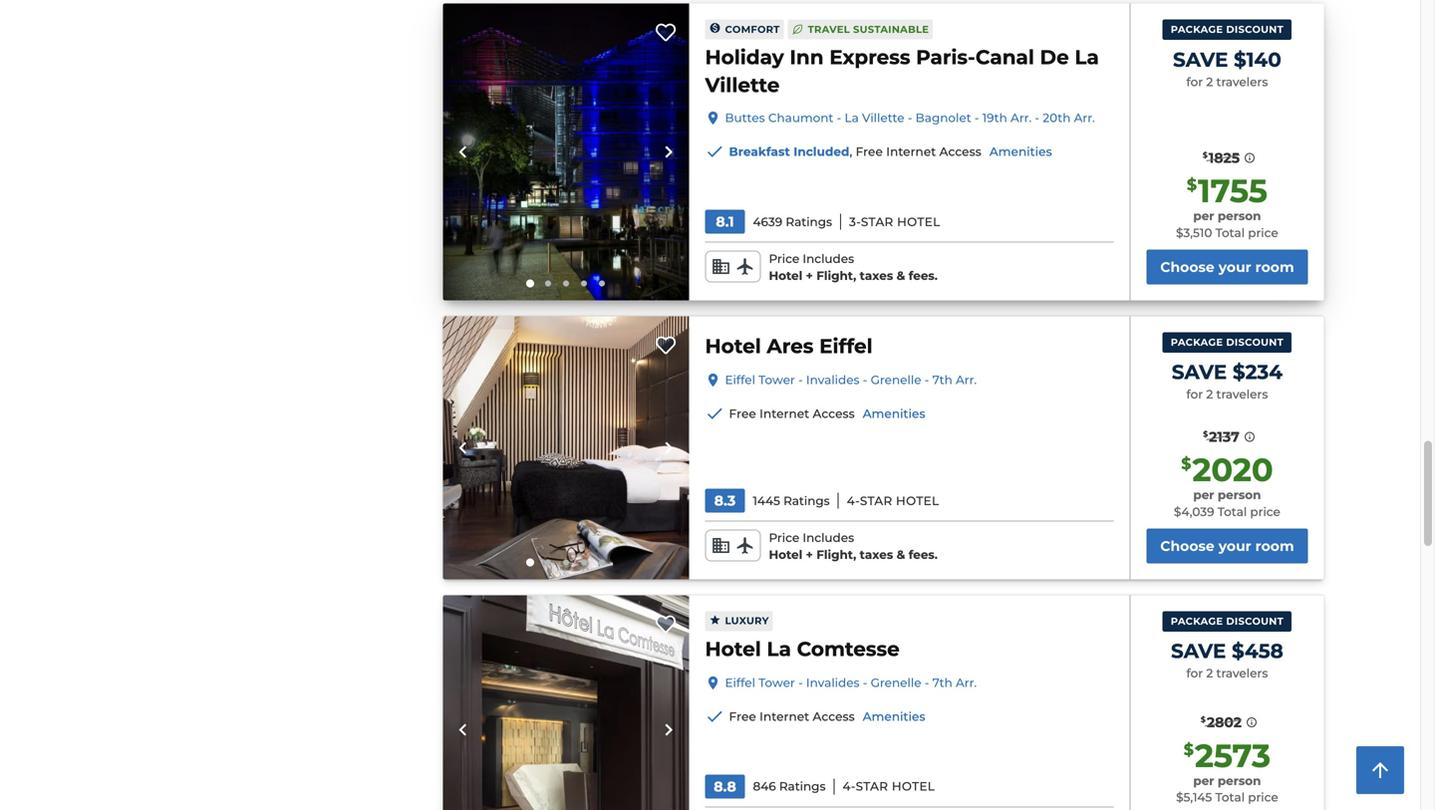 Task type: vqa. For each thing, say whether or not it's contained in the screenshot.
the 23
no



Task type: locate. For each thing, give the bounding box(es) containing it.
0 vertical spatial go to image #3 image
[[563, 280, 569, 286]]

invalides
[[806, 373, 860, 387], [806, 676, 860, 690]]

travelers down save $458
[[1216, 666, 1268, 681]]

photo carousel region for 1755
[[443, 4, 689, 300]]

2 vertical spatial person
[[1218, 774, 1261, 788]]

+ for 1755
[[806, 269, 813, 283]]

2
[[1206, 75, 1213, 89], [1206, 387, 1213, 402], [1206, 666, 1213, 681]]

1 vertical spatial price
[[1250, 505, 1281, 519]]

2 fees. from the top
[[909, 548, 938, 562]]

0 vertical spatial 2
[[1206, 75, 1213, 89]]

3 package discount from the top
[[1171, 615, 1284, 627]]

2 for 2 travelers from the top
[[1186, 387, 1268, 402]]

save left $458
[[1171, 639, 1226, 663]]

save $140
[[1173, 47, 1281, 72]]

price down 2573
[[1248, 790, 1278, 805]]

package up save $458
[[1171, 615, 1223, 627]]

1 vertical spatial choose your room button
[[1146, 529, 1308, 563]]

1 go to image #5 image from the top
[[599, 280, 605, 286]]

total inside $ 2020 per person $4,039 total price
[[1218, 505, 1247, 519]]

0 vertical spatial star
[[861, 215, 894, 229]]

1 vertical spatial amenities
[[863, 406, 925, 421]]

2 vertical spatial price
[[1248, 790, 1278, 805]]

$ inside $ 1755 per person $3,510 total price
[[1187, 175, 1197, 195]]

1 horizontal spatial la
[[845, 111, 859, 125]]

2 vertical spatial total
[[1215, 790, 1245, 805]]

2 vertical spatial 2
[[1206, 666, 1213, 681]]

1 vertical spatial package
[[1171, 336, 1223, 348]]

2 vertical spatial access
[[813, 709, 855, 724]]

ratings for 2020
[[783, 494, 830, 508]]

for down save $458
[[1186, 666, 1203, 681]]

2 2 from the top
[[1206, 387, 1213, 402]]

price
[[1248, 226, 1278, 240], [1250, 505, 1281, 519], [1248, 790, 1278, 805]]

$234
[[1233, 360, 1283, 384]]

8.3
[[714, 493, 736, 510]]

free for 2020
[[729, 406, 756, 421]]

go to image #5 image
[[599, 280, 605, 286], [599, 559, 605, 565]]

1 vertical spatial free
[[729, 406, 756, 421]]

2 photo carousel region from the top
[[443, 316, 689, 579]]

2 down save $140
[[1206, 75, 1213, 89]]

1 vertical spatial +
[[806, 548, 813, 562]]

2 vertical spatial photo carousel region
[[443, 595, 689, 810]]

villette inside 'holiday inn express paris-canal de la villette'
[[705, 73, 780, 97]]

1 vertical spatial person
[[1218, 488, 1261, 503]]

20th
[[1043, 111, 1071, 125]]

1 vertical spatial taxes
[[860, 548, 893, 562]]

buttes chaumont - la villette - bagnolet - 19th arr. - 20th arr.
[[725, 111, 1095, 125]]

travelers for 1755
[[1216, 75, 1268, 89]]

choose your room down $4,039 at the right bottom of page
[[1160, 538, 1294, 554]]

villette up 'breakfast included , free internet access amenities' in the right top of the page
[[862, 111, 905, 125]]

2802
[[1207, 714, 1242, 731]]

your down $ 2020 per person $4,039 total price
[[1219, 538, 1252, 554]]

0 vertical spatial taxes
[[860, 269, 893, 283]]

4-
[[847, 494, 860, 508], [843, 779, 856, 794]]

2 price from the top
[[769, 531, 800, 545]]

per
[[1193, 209, 1214, 223], [1193, 488, 1214, 503], [1193, 774, 1214, 788]]

& for 1755
[[897, 269, 905, 283]]

per for 1755
[[1193, 209, 1214, 223]]

person inside $ 2573 per person $5,145 total price
[[1218, 774, 1261, 788]]

7th
[[932, 373, 953, 387], [932, 676, 953, 690]]

package discount for 2020
[[1171, 336, 1284, 348]]

for 2 travelers down save $234 on the right
[[1186, 387, 1268, 402]]

0 vertical spatial 4-
[[847, 494, 860, 508]]

0 vertical spatial go to image #4 image
[[581, 280, 587, 286]]

paris-
[[916, 45, 976, 70]]

internet
[[886, 145, 936, 159], [760, 406, 810, 421], [760, 709, 810, 724]]

1 vertical spatial eiffel tower - invalides - grenelle - 7th arr.
[[725, 676, 977, 690]]

1 property building image from the top
[[443, 4, 689, 300]]

person down 2137
[[1218, 488, 1261, 503]]

+
[[806, 269, 813, 283], [806, 548, 813, 562]]

includes down 3-
[[803, 252, 854, 266]]

per up $3,510
[[1193, 209, 1214, 223]]

3 travelers from the top
[[1216, 666, 1268, 681]]

villette down holiday
[[705, 73, 780, 97]]

person inside $ 2020 per person $4,039 total price
[[1218, 488, 1261, 503]]

0 vertical spatial price
[[1248, 226, 1278, 240]]

8.1
[[716, 214, 734, 230]]

2 horizontal spatial la
[[1075, 45, 1099, 70]]

fees. for 1755
[[909, 269, 938, 283]]

7th for 2020
[[932, 373, 953, 387]]

2 go to image #3 image from the top
[[563, 559, 569, 565]]

travelers for 2020
[[1216, 387, 1268, 402]]

holiday inn express paris-canal de la villette
[[705, 45, 1099, 97]]

2020
[[1192, 451, 1273, 490]]

0 vertical spatial price
[[769, 252, 800, 266]]

2 go to image #5 image from the top
[[599, 559, 605, 565]]

19th
[[982, 111, 1007, 125]]

taxes
[[860, 269, 893, 283], [860, 548, 893, 562]]

price inside $ 2573 per person $5,145 total price
[[1248, 790, 1278, 805]]

photo carousel region for 2573
[[443, 595, 689, 810]]

2 choose your room from the top
[[1160, 538, 1294, 554]]

go to image #3 image
[[563, 280, 569, 286], [563, 559, 569, 565]]

2 tower from the top
[[759, 676, 795, 690]]

0 vertical spatial go to image #2 image
[[545, 280, 551, 286]]

holiday
[[705, 45, 784, 70]]

star down 'breakfast included , free internet access amenities' in the right top of the page
[[861, 215, 894, 229]]

$ left "2802" on the right bottom of page
[[1201, 715, 1206, 725]]

la down luxury
[[767, 637, 791, 661]]

0 vertical spatial go to image #1 image
[[526, 279, 534, 287]]

$ for 2137
[[1203, 430, 1208, 439]]

0 vertical spatial eiffel tower - invalides - grenelle - 7th arr.
[[725, 373, 977, 387]]

price for 2020
[[1250, 505, 1281, 519]]

ratings right "846"
[[779, 779, 826, 794]]

0 vertical spatial property building image
[[443, 4, 689, 300]]

choose down $3,510
[[1160, 258, 1215, 275]]

total right $4,039 at the right bottom of page
[[1218, 505, 1247, 519]]

1 choose your room from the top
[[1160, 258, 1294, 275]]

price down 4639 ratings
[[769, 252, 800, 266]]

0 vertical spatial photo carousel region
[[443, 4, 689, 300]]

$ 2020 per person $4,039 total price
[[1174, 451, 1281, 519]]

hotel
[[897, 215, 940, 229], [769, 269, 803, 283], [705, 334, 761, 358], [896, 494, 939, 508], [769, 548, 803, 562], [705, 637, 761, 661], [892, 779, 935, 794]]

go to image #2 image for 1755
[[545, 280, 551, 286]]

amenities
[[990, 145, 1052, 159], [863, 406, 925, 421], [863, 709, 925, 724]]

invalides for 2020
[[806, 373, 860, 387]]

1 package from the top
[[1171, 24, 1223, 36]]

go to image #2 image
[[545, 280, 551, 286], [545, 559, 551, 565]]

photo carousel region
[[443, 4, 689, 300], [443, 316, 689, 579], [443, 595, 689, 810]]

de
[[1040, 45, 1069, 70]]

access down the bagnolet
[[939, 145, 982, 159]]

1 price from the top
[[769, 252, 800, 266]]

3 package from the top
[[1171, 615, 1223, 627]]

buttes
[[725, 111, 765, 125]]

2 eiffel tower - invalides - grenelle - 7th arr. from the top
[[725, 676, 977, 690]]

1 vertical spatial ratings
[[783, 494, 830, 508]]

2 for 2020
[[1206, 387, 1213, 402]]

4-star hotel for 2573
[[843, 779, 935, 794]]

2 price includes hotel + flight, taxes & fees. from the top
[[769, 531, 938, 562]]

ratings right 4639 in the top right of the page
[[786, 215, 832, 229]]

$ inside $ 2020 per person $4,039 total price
[[1181, 454, 1191, 474]]

star right 1445 ratings
[[860, 494, 893, 508]]

0 vertical spatial tower
[[759, 373, 795, 387]]

for 2 travelers for 2573
[[1186, 666, 1268, 681]]

flight, down 1445 ratings
[[816, 548, 856, 562]]

1 vertical spatial go to image #1 image
[[526, 558, 534, 566]]

included
[[794, 145, 850, 159]]

your
[[1219, 258, 1252, 275], [1219, 538, 1252, 554]]

0 vertical spatial eiffel
[[819, 334, 873, 358]]

eiffel right ares
[[819, 334, 873, 358]]

travelers for 2573
[[1216, 666, 1268, 681]]

1 tower from the top
[[759, 373, 795, 387]]

taxes down "3-star hotel"
[[860, 269, 893, 283]]

2 choose your room button from the top
[[1146, 529, 1308, 563]]

2 & from the top
[[897, 548, 905, 562]]

grenelle
[[871, 373, 921, 387], [871, 676, 921, 690]]

4- right 1445 ratings
[[847, 494, 860, 508]]

2 7th from the top
[[932, 676, 953, 690]]

-
[[837, 111, 841, 125], [908, 111, 912, 125], [975, 111, 979, 125], [1035, 111, 1040, 125], [798, 373, 803, 387], [863, 373, 867, 387], [925, 373, 929, 387], [798, 676, 803, 690], [863, 676, 867, 690], [925, 676, 929, 690]]

2 package discount from the top
[[1171, 336, 1284, 348]]

choose
[[1160, 258, 1215, 275], [1160, 538, 1215, 554]]

$3,510
[[1176, 226, 1212, 240]]

$140
[[1234, 47, 1281, 72]]

0 vertical spatial your
[[1219, 258, 1252, 275]]

choose for 2020
[[1160, 538, 1215, 554]]

4- for 2573
[[843, 779, 856, 794]]

4-star hotel
[[847, 494, 939, 508], [843, 779, 935, 794]]

your for 2020
[[1219, 538, 1252, 554]]

1 room from the top
[[1255, 258, 1294, 275]]

choose your room button down $3,510
[[1146, 249, 1308, 284]]

access
[[939, 145, 982, 159], [813, 406, 855, 421], [813, 709, 855, 724]]

for for 2020
[[1186, 387, 1203, 402]]

1 for from the top
[[1186, 75, 1203, 89]]

person inside $ 1755 per person $3,510 total price
[[1218, 209, 1261, 223]]

0 vertical spatial fees.
[[909, 269, 938, 283]]

2 grenelle from the top
[[871, 676, 921, 690]]

access down comtesse
[[813, 709, 855, 724]]

1 vertical spatial 4-
[[843, 779, 856, 794]]

2 free internet access amenities from the top
[[729, 709, 925, 724]]

3 per from the top
[[1193, 774, 1214, 788]]

star right 846 ratings
[[856, 779, 888, 794]]

0 vertical spatial choose
[[1160, 258, 1215, 275]]

access for 2573
[[813, 709, 855, 724]]

eiffel
[[819, 334, 873, 358], [725, 373, 755, 387], [725, 676, 755, 690]]

1 vertical spatial property building image
[[443, 595, 689, 810]]

1 go to image #3 image from the top
[[563, 280, 569, 286]]

per up $4,039 at the right bottom of page
[[1193, 488, 1214, 503]]

free right ,
[[856, 145, 883, 159]]

save for 1755
[[1173, 47, 1228, 72]]

0 vertical spatial invalides
[[806, 373, 860, 387]]

1 flight, from the top
[[816, 269, 856, 283]]

3 person from the top
[[1218, 774, 1261, 788]]

1 choose from the top
[[1160, 258, 1215, 275]]

price includes hotel + flight, taxes & fees. down 3-
[[769, 252, 938, 283]]

2 vertical spatial ratings
[[779, 779, 826, 794]]

1 vertical spatial price includes hotel + flight, taxes & fees.
[[769, 531, 938, 562]]

discount
[[1226, 24, 1284, 36], [1226, 336, 1284, 348], [1226, 615, 1284, 627]]

ratings for 2573
[[779, 779, 826, 794]]

includes
[[803, 252, 854, 266], [803, 531, 854, 545]]

0 vertical spatial ratings
[[786, 215, 832, 229]]

travelers down save $234 on the right
[[1216, 387, 1268, 402]]

1 vertical spatial internet
[[760, 406, 810, 421]]

2 discount from the top
[[1226, 336, 1284, 348]]

1 horizontal spatial villette
[[862, 111, 905, 125]]

0 vertical spatial la
[[1075, 45, 1099, 70]]

4- for 2020
[[847, 494, 860, 508]]

3-star hotel
[[849, 215, 940, 229]]

price inside $ 2020 per person $4,039 total price
[[1250, 505, 1281, 519]]

1 photo carousel region from the top
[[443, 4, 689, 300]]

free internet access amenities down ares
[[729, 406, 925, 421]]

price
[[769, 252, 800, 266], [769, 531, 800, 545]]

0 vertical spatial for 2 travelers
[[1186, 75, 1268, 89]]

1 vertical spatial travelers
[[1216, 387, 1268, 402]]

$ inside $ 1825
[[1203, 151, 1208, 160]]

$ left 2020
[[1181, 454, 1191, 474]]

choose for 1755
[[1160, 258, 1215, 275]]

discount up $234
[[1226, 336, 1284, 348]]

choose your room down $3,510
[[1160, 258, 1294, 275]]

0 vertical spatial &
[[897, 269, 905, 283]]

$ inside $ 2137
[[1203, 430, 1208, 439]]

1 vertical spatial includes
[[803, 531, 854, 545]]

4-star hotel for 2020
[[847, 494, 939, 508]]

1 vertical spatial choose your room
[[1160, 538, 1294, 554]]

0 vertical spatial go to image #5 image
[[599, 280, 605, 286]]

0 vertical spatial room
[[1255, 258, 1294, 275]]

travelers
[[1216, 75, 1268, 89], [1216, 387, 1268, 402], [1216, 666, 1268, 681]]

2 invalides from the top
[[806, 676, 860, 690]]

1 go to image #2 image from the top
[[545, 280, 551, 286]]

2 vertical spatial free
[[729, 709, 756, 724]]

internet down buttes chaumont - la villette - bagnolet - 19th arr. - 20th arr. at right top
[[886, 145, 936, 159]]

2 vertical spatial travelers
[[1216, 666, 1268, 681]]

for 2 travelers down save $458
[[1186, 666, 1268, 681]]

1 vertical spatial photo carousel region
[[443, 316, 689, 579]]

1 choose your room button from the top
[[1146, 249, 1308, 284]]

go to image #5 image for 2020
[[599, 559, 605, 565]]

per inside $ 2020 per person $4,039 total price
[[1193, 488, 1214, 503]]

3 discount from the top
[[1226, 615, 1284, 627]]

la inside 'holiday inn express paris-canal de la villette'
[[1075, 45, 1099, 70]]

discount up $140
[[1226, 24, 1284, 36]]

1825
[[1209, 150, 1240, 166]]

total
[[1215, 226, 1245, 240], [1218, 505, 1247, 519], [1215, 790, 1245, 805]]

eiffel tower - invalides - grenelle - 7th arr. for 2573
[[725, 676, 977, 690]]

1 vertical spatial grenelle
[[871, 676, 921, 690]]

room down $ 1755 per person $3,510 total price
[[1255, 258, 1294, 275]]

la up ,
[[845, 111, 859, 125]]

flight, for 1755
[[816, 269, 856, 283]]

price down 1755 on the top of the page
[[1248, 226, 1278, 240]]

ratings for 1755
[[786, 215, 832, 229]]

1 person from the top
[[1218, 209, 1261, 223]]

2 vertical spatial per
[[1193, 774, 1214, 788]]

eiffel down luxury
[[725, 676, 755, 690]]

2 vertical spatial internet
[[760, 709, 810, 724]]

+ down 4639 ratings
[[806, 269, 813, 283]]

0 vertical spatial amenities
[[990, 145, 1052, 159]]

travelers down save $140
[[1216, 75, 1268, 89]]

taxes for 2020
[[860, 548, 893, 562]]

free internet access amenities down comtesse
[[729, 709, 925, 724]]

2 vertical spatial for
[[1186, 666, 1203, 681]]

star for 2573
[[856, 779, 888, 794]]

$ left 2137
[[1203, 430, 1208, 439]]

2 choose from the top
[[1160, 538, 1215, 554]]

0 vertical spatial free internet access amenities
[[729, 406, 925, 421]]

2 per from the top
[[1193, 488, 1214, 503]]

2 flight, from the top
[[816, 548, 856, 562]]

1 7th from the top
[[932, 373, 953, 387]]

choose your room button
[[1146, 249, 1308, 284], [1146, 529, 1308, 563]]

2 includes from the top
[[803, 531, 854, 545]]

1 go to image #1 image from the top
[[526, 279, 534, 287]]

4- right 846 ratings
[[843, 779, 856, 794]]

package discount up save $458
[[1171, 615, 1284, 627]]

free for 2573
[[729, 709, 756, 724]]

&
[[897, 269, 905, 283], [897, 548, 905, 562]]

2 your from the top
[[1219, 538, 1252, 554]]

1 vertical spatial 7th
[[932, 676, 953, 690]]

3 2 from the top
[[1206, 666, 1213, 681]]

0 vertical spatial total
[[1215, 226, 1245, 240]]

save left $234
[[1172, 360, 1227, 384]]

total right $5,145
[[1215, 790, 1245, 805]]

2 vertical spatial amenities
[[863, 709, 925, 724]]

2 room from the top
[[1255, 538, 1294, 554]]

taxes up comtesse
[[860, 548, 893, 562]]

package discount up save $234 on the right
[[1171, 336, 1284, 348]]

grenelle for 2020
[[871, 373, 921, 387]]

0 vertical spatial choose your room
[[1160, 258, 1294, 275]]

$ for 1825
[[1203, 151, 1208, 160]]

for
[[1186, 75, 1203, 89], [1186, 387, 1203, 402], [1186, 666, 1203, 681]]

price includes hotel + flight, taxes & fees. down 1445 ratings
[[769, 531, 938, 562]]

1 vertical spatial go to image #4 image
[[581, 559, 587, 565]]

$ for 2573
[[1184, 740, 1194, 759]]

go to image #2 image for 2020
[[545, 559, 551, 565]]

holiday inn express paris-canal de la villette element
[[705, 44, 1114, 98]]

la
[[1075, 45, 1099, 70], [845, 111, 859, 125], [767, 637, 791, 661]]

tower
[[759, 373, 795, 387], [759, 676, 795, 690]]

1 vertical spatial 2
[[1206, 387, 1213, 402]]

0 vertical spatial per
[[1193, 209, 1214, 223]]

discount for 2573
[[1226, 615, 1284, 627]]

la inside hotel la comtesse element
[[767, 637, 791, 661]]

2 go to image #2 image from the top
[[545, 559, 551, 565]]

1 for 2 travelers from the top
[[1186, 75, 1268, 89]]

1 discount from the top
[[1226, 24, 1284, 36]]

$ left 1755 on the top of the page
[[1187, 175, 1197, 195]]

save
[[1173, 47, 1228, 72], [1172, 360, 1227, 384], [1171, 639, 1226, 663]]

price includes hotel + flight, taxes & fees.
[[769, 252, 938, 283], [769, 531, 938, 562]]

2 for 2573
[[1206, 666, 1213, 681]]

travel sustainable
[[808, 23, 929, 35]]

1 free internet access amenities from the top
[[729, 406, 925, 421]]

total inside $ 2573 per person $5,145 total price
[[1215, 790, 1245, 805]]

eiffel tower - invalides - grenelle - 7th arr.
[[725, 373, 977, 387], [725, 676, 977, 690]]

per inside $ 1755 per person $3,510 total price
[[1193, 209, 1214, 223]]

1 go to image #4 image from the top
[[581, 280, 587, 286]]

free down hotel ares eiffel element
[[729, 406, 756, 421]]

internet down hotel ares eiffel element
[[760, 406, 810, 421]]

2 vertical spatial la
[[767, 637, 791, 661]]

includes for 2020
[[803, 531, 854, 545]]

2 vertical spatial star
[[856, 779, 888, 794]]

+ down 1445 ratings
[[806, 548, 813, 562]]

1 vertical spatial tower
[[759, 676, 795, 690]]

go to image #3 image for 2020
[[563, 559, 569, 565]]

2 down save $234 on the right
[[1206, 387, 1213, 402]]

1 + from the top
[[806, 269, 813, 283]]

flight, down 3-
[[816, 269, 856, 283]]

2 vertical spatial discount
[[1226, 615, 1284, 627]]

2 property building image from the top
[[443, 595, 689, 810]]

0 horizontal spatial villette
[[705, 73, 780, 97]]

1 your from the top
[[1219, 258, 1252, 275]]

2 vertical spatial for 2 travelers
[[1186, 666, 1268, 681]]

person for 2020
[[1218, 488, 1261, 503]]

$ 2573 per person $5,145 total price
[[1176, 736, 1278, 805]]

0 vertical spatial flight,
[[816, 269, 856, 283]]

your down $ 1755 per person $3,510 total price
[[1219, 258, 1252, 275]]

1 vertical spatial discount
[[1226, 336, 1284, 348]]

invalides down ares
[[806, 373, 860, 387]]

2 vertical spatial package discount
[[1171, 615, 1284, 627]]

tower for 2573
[[759, 676, 795, 690]]

1 vertical spatial price
[[769, 531, 800, 545]]

arr.
[[1011, 111, 1032, 125], [1074, 111, 1095, 125], [956, 373, 977, 387], [956, 676, 977, 690]]

price down 2020
[[1250, 505, 1281, 519]]

flight,
[[816, 269, 856, 283], [816, 548, 856, 562]]

includes down 1445 ratings
[[803, 531, 854, 545]]

2 for from the top
[[1186, 387, 1203, 402]]

1 fees. from the top
[[909, 269, 938, 283]]

1 per from the top
[[1193, 209, 1214, 223]]

1 & from the top
[[897, 269, 905, 283]]

$ 2137
[[1203, 429, 1240, 446]]

1 vertical spatial &
[[897, 548, 905, 562]]

discount for 1755
[[1226, 24, 1284, 36]]

2 go to image #4 image from the top
[[581, 559, 587, 565]]

price for 1755
[[1248, 226, 1278, 240]]

1 vertical spatial for
[[1186, 387, 1203, 402]]

1 vertical spatial choose
[[1160, 538, 1215, 554]]

save left $140
[[1173, 47, 1228, 72]]

2 person from the top
[[1218, 488, 1261, 503]]

per up $5,145
[[1193, 774, 1214, 788]]

$ 2802
[[1201, 714, 1242, 731]]

eiffel tower - invalides - grenelle - 7th arr. for 2020
[[725, 373, 977, 387]]

2 vertical spatial package
[[1171, 615, 1223, 627]]

total right $3,510
[[1215, 226, 1245, 240]]

1 package discount from the top
[[1171, 24, 1284, 36]]

1 vertical spatial go to image #5 image
[[599, 559, 605, 565]]

room
[[1255, 258, 1294, 275], [1255, 538, 1294, 554]]

2 go to image #1 image from the top
[[526, 558, 534, 566]]

for down save $140
[[1186, 75, 1203, 89]]

$ left 2573
[[1184, 740, 1194, 759]]

0 vertical spatial choose your room button
[[1146, 249, 1308, 284]]

1755
[[1198, 172, 1268, 211]]

property building image
[[443, 4, 689, 300], [443, 595, 689, 810]]

2 travelers from the top
[[1216, 387, 1268, 402]]

person down "2802" on the right bottom of page
[[1218, 774, 1261, 788]]

access down ares
[[813, 406, 855, 421]]

price down 1445 ratings
[[769, 531, 800, 545]]

free up 8.8 at the bottom of the page
[[729, 709, 756, 724]]

1 invalides from the top
[[806, 373, 860, 387]]

eiffel tower - invalides - grenelle - 7th arr. down ares
[[725, 373, 977, 387]]

star
[[861, 215, 894, 229], [860, 494, 893, 508], [856, 779, 888, 794]]

2 + from the top
[[806, 548, 813, 562]]

2 down save $458
[[1206, 666, 1213, 681]]

eiffel down hotel ares eiffel element
[[725, 373, 755, 387]]

price includes hotel + flight, taxes & fees. for 1755
[[769, 252, 938, 283]]

image 1 of 5 image
[[443, 316, 689, 579]]

1 2 from the top
[[1206, 75, 1213, 89]]

person
[[1218, 209, 1261, 223], [1218, 488, 1261, 503], [1218, 774, 1261, 788]]

for down save $234 on the right
[[1186, 387, 1203, 402]]

1 eiffel tower - invalides - grenelle - 7th arr. from the top
[[725, 373, 977, 387]]

0 vertical spatial 4-star hotel
[[847, 494, 939, 508]]

choose your room button down $4,039 at the right bottom of page
[[1146, 529, 1308, 563]]

0 vertical spatial includes
[[803, 252, 854, 266]]

person for 2573
[[1218, 774, 1261, 788]]

1 vertical spatial room
[[1255, 538, 1294, 554]]

0 vertical spatial price includes hotel + flight, taxes & fees.
[[769, 252, 938, 283]]

package
[[1171, 24, 1223, 36], [1171, 336, 1223, 348], [1171, 615, 1223, 627]]

0 vertical spatial travelers
[[1216, 75, 1268, 89]]

4639
[[753, 215, 783, 229]]

save for 2573
[[1171, 639, 1226, 663]]

total inside $ 1755 per person $3,510 total price
[[1215, 226, 1245, 240]]

package up save $234 on the right
[[1171, 336, 1223, 348]]

2 package from the top
[[1171, 336, 1223, 348]]

package discount
[[1171, 24, 1284, 36], [1171, 336, 1284, 348], [1171, 615, 1284, 627]]

free internet access amenities
[[729, 406, 925, 421], [729, 709, 925, 724]]

for 2 travelers down save $140
[[1186, 75, 1268, 89]]

go to image #1 image
[[526, 279, 534, 287], [526, 558, 534, 566]]

0 horizontal spatial la
[[767, 637, 791, 661]]

1 grenelle from the top
[[871, 373, 921, 387]]

1 price includes hotel + flight, taxes & fees. from the top
[[769, 252, 938, 283]]

package for 1755
[[1171, 24, 1223, 36]]

$ left 1825
[[1203, 151, 1208, 160]]

for 2 travelers
[[1186, 75, 1268, 89], [1186, 387, 1268, 402], [1186, 666, 1268, 681]]

price inside $ 1755 per person $3,510 total price
[[1248, 226, 1278, 240]]

$ for 2020
[[1181, 454, 1191, 474]]

person down 1825
[[1218, 209, 1261, 223]]

internet for 2573
[[760, 709, 810, 724]]

free
[[856, 145, 883, 159], [729, 406, 756, 421], [729, 709, 756, 724]]

room down $ 2020 per person $4,039 total price
[[1255, 538, 1294, 554]]

go to image #4 image
[[581, 280, 587, 286], [581, 559, 587, 565]]

tower down hotel ares eiffel element
[[759, 373, 795, 387]]

3 photo carousel region from the top
[[443, 595, 689, 810]]

$ inside $ 2573 per person $5,145 total price
[[1184, 740, 1194, 759]]

$
[[1203, 151, 1208, 160], [1187, 175, 1197, 195], [1203, 430, 1208, 439], [1181, 454, 1191, 474], [1201, 715, 1206, 725], [1184, 740, 1194, 759]]

choose down $4,039 at the right bottom of page
[[1160, 538, 1215, 554]]

ratings right 1445
[[783, 494, 830, 508]]

comfort
[[725, 23, 780, 35]]

tower down hotel la comtesse element
[[759, 676, 795, 690]]

eiffel tower - invalides - grenelle - 7th arr. down comtesse
[[725, 676, 977, 690]]

ratings
[[786, 215, 832, 229], [783, 494, 830, 508], [779, 779, 826, 794]]

1 taxes from the top
[[860, 269, 893, 283]]

3 for from the top
[[1186, 666, 1203, 681]]

0 vertical spatial villette
[[705, 73, 780, 97]]

2 taxes from the top
[[860, 548, 893, 562]]

3 for 2 travelers from the top
[[1186, 666, 1268, 681]]

per inside $ 2573 per person $5,145 total price
[[1193, 774, 1214, 788]]

la right de
[[1075, 45, 1099, 70]]

package up save $140
[[1171, 24, 1223, 36]]

1 travelers from the top
[[1216, 75, 1268, 89]]

2 for 1755
[[1206, 75, 1213, 89]]

2 vertical spatial save
[[1171, 639, 1226, 663]]

package for 2020
[[1171, 336, 1223, 348]]

internet down hotel la comtesse element
[[760, 709, 810, 724]]

invalides down comtesse
[[806, 676, 860, 690]]

express
[[829, 45, 910, 70]]

1 vertical spatial star
[[860, 494, 893, 508]]

2 vertical spatial eiffel
[[725, 676, 755, 690]]

1 includes from the top
[[803, 252, 854, 266]]

package discount up save $140
[[1171, 24, 1284, 36]]

comtesse
[[797, 637, 900, 661]]

$ inside $ 2802
[[1201, 715, 1206, 725]]

0 vertical spatial person
[[1218, 209, 1261, 223]]

fees.
[[909, 269, 938, 283], [909, 548, 938, 562]]

discount up $458
[[1226, 615, 1284, 627]]



Task type: describe. For each thing, give the bounding box(es) containing it.
luxury
[[725, 615, 769, 627]]

photo carousel region for 2020
[[443, 316, 689, 579]]

chaumont
[[768, 111, 834, 125]]

846
[[753, 779, 776, 794]]

access for 2020
[[813, 406, 855, 421]]

package discount for 1755
[[1171, 24, 1284, 36]]

save $458
[[1171, 639, 1284, 663]]

discount for 2020
[[1226, 336, 1284, 348]]

canal
[[976, 45, 1034, 70]]

your for 1755
[[1219, 258, 1252, 275]]

price includes hotel + flight, taxes & fees. for 2020
[[769, 531, 938, 562]]

person for 1755
[[1218, 209, 1261, 223]]

choose your room button for 2020
[[1146, 529, 1308, 563]]

total for 2573
[[1215, 790, 1245, 805]]

choose your room for 2020
[[1160, 538, 1294, 554]]

go to image #1 image for 1755
[[526, 279, 534, 287]]

1445
[[753, 494, 780, 508]]

7th for 2573
[[932, 676, 953, 690]]

+ for 2020
[[806, 548, 813, 562]]

star for 2020
[[860, 494, 893, 508]]

1445 ratings
[[753, 494, 830, 508]]

sustainable
[[853, 23, 929, 35]]

3-
[[849, 215, 861, 229]]

$5,145
[[1176, 790, 1212, 805]]

ares
[[767, 334, 814, 358]]

hotel la comtesse
[[705, 637, 900, 661]]

room for 2020
[[1255, 538, 1294, 554]]

tower for 2020
[[759, 373, 795, 387]]

save for 2020
[[1172, 360, 1227, 384]]

go to image #5 image for 1755
[[599, 280, 605, 286]]

includes for 1755
[[803, 252, 854, 266]]

2137
[[1209, 429, 1240, 446]]

8.8
[[714, 778, 736, 795]]

go to image #3 image for 1755
[[563, 280, 569, 286]]

breakfast
[[729, 145, 790, 159]]

invalides for 2573
[[806, 676, 860, 690]]

for 2 travelers for 1755
[[1186, 75, 1268, 89]]

price for 2573
[[1248, 790, 1278, 805]]

for for 2573
[[1186, 666, 1203, 681]]

internet for 2020
[[760, 406, 810, 421]]

price for 2020
[[769, 531, 800, 545]]

flight, for 2020
[[816, 548, 856, 562]]

go to image #1 image for 2020
[[526, 558, 534, 566]]

choose your room button for 1755
[[1146, 249, 1308, 284]]

hotel ares eiffel
[[705, 334, 873, 358]]

for for 1755
[[1186, 75, 1203, 89]]

4639 ratings
[[753, 215, 832, 229]]

breakfast included , free internet access amenities
[[729, 145, 1052, 159]]

free internet access amenities for 2573
[[729, 709, 925, 724]]

$ for 2802
[[1201, 715, 1206, 725]]

2573
[[1195, 736, 1271, 775]]

total for 1755
[[1215, 226, 1245, 240]]

per for 2573
[[1193, 774, 1214, 788]]

travel
[[808, 23, 850, 35]]

room for 1755
[[1255, 258, 1294, 275]]

0 vertical spatial free
[[856, 145, 883, 159]]

eiffel for 2020
[[725, 373, 755, 387]]

$ 1755 per person $3,510 total price
[[1176, 172, 1278, 240]]

taxes for 1755
[[860, 269, 893, 283]]

1 vertical spatial la
[[845, 111, 859, 125]]

$4,039
[[1174, 505, 1214, 519]]

choose your room for 1755
[[1160, 258, 1294, 275]]

inn
[[790, 45, 824, 70]]

go to image #4 image for 2020
[[581, 559, 587, 565]]

grenelle for 2573
[[871, 676, 921, 690]]

0 vertical spatial access
[[939, 145, 982, 159]]

0 vertical spatial internet
[[886, 145, 936, 159]]

$ 1825
[[1203, 150, 1240, 166]]

package discount for 2573
[[1171, 615, 1284, 627]]

fees. for 2020
[[909, 548, 938, 562]]

& for 2020
[[897, 548, 905, 562]]

total for 2020
[[1218, 505, 1247, 519]]

hotel la comtesse element
[[705, 635, 900, 663]]

,
[[850, 145, 852, 159]]

$458
[[1232, 639, 1284, 663]]

go to image #4 image for 1755
[[581, 280, 587, 286]]

hotel ares eiffel element
[[705, 332, 873, 360]]

bagnolet
[[916, 111, 971, 125]]

$ for 1755
[[1187, 175, 1197, 195]]

amenities for 2573
[[863, 709, 925, 724]]

star for 1755
[[861, 215, 894, 229]]

save $234
[[1172, 360, 1283, 384]]

846 ratings
[[753, 779, 826, 794]]

per for 2020
[[1193, 488, 1214, 503]]

property building image for 2573
[[443, 595, 689, 810]]

price for 1755
[[769, 252, 800, 266]]

property building image for 1755
[[443, 4, 689, 300]]

for 2 travelers for 2020
[[1186, 387, 1268, 402]]

free internet access amenities for 2020
[[729, 406, 925, 421]]



